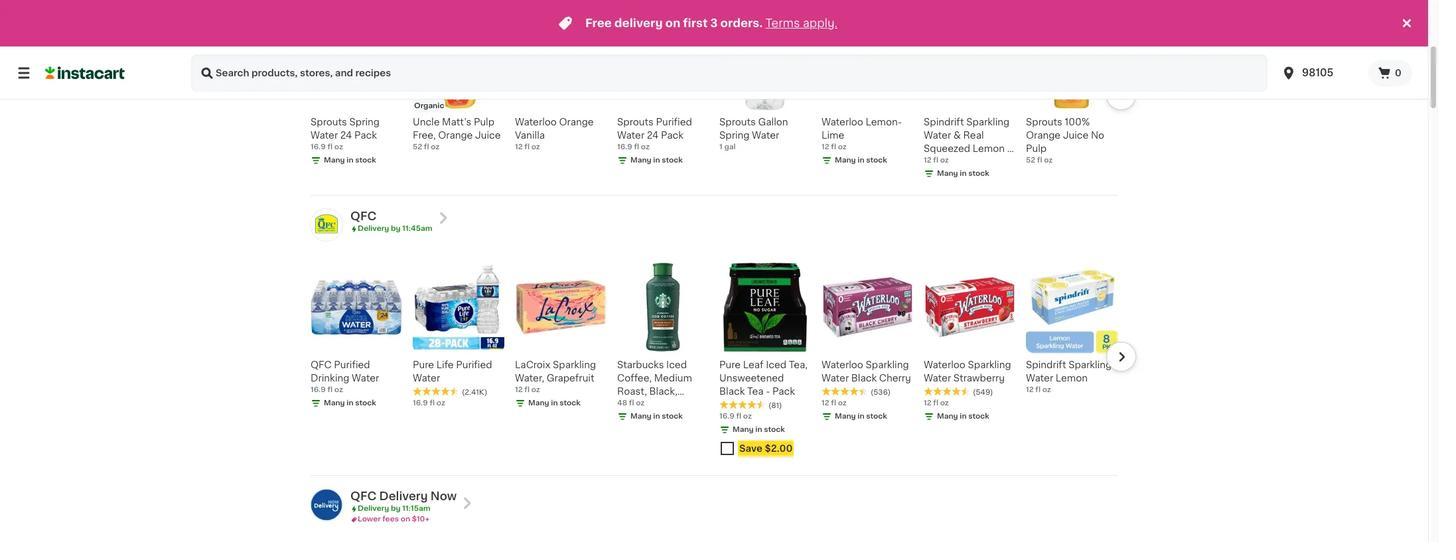 Task type: locate. For each thing, give the bounding box(es) containing it.
0 horizontal spatial unsweetened
[[617, 401, 682, 410]]

1 98105 button from the left
[[1273, 54, 1369, 92]]

stock down sprouts purified water 24 pack 16.9 fl oz
[[662, 157, 683, 164]]

0 vertical spatial spindrift
[[924, 117, 964, 127]]

12
[[515, 143, 523, 151], [822, 143, 830, 151], [924, 157, 932, 164], [515, 387, 523, 394], [1026, 387, 1034, 394], [822, 400, 830, 407], [924, 400, 932, 407]]

in for sprouts purified water 24 pack
[[653, 157, 660, 164]]

0 horizontal spatial 52
[[413, 143, 422, 151]]

1 vertical spatial 52
[[1026, 157, 1036, 164]]

0 horizontal spatial 16.9 fl oz
[[413, 400, 445, 407]]

0 horizontal spatial black
[[720, 387, 745, 397]]

by up lower fees on $10+
[[391, 505, 401, 513]]

many down drinking
[[324, 400, 345, 407]]

pure for pure life purified water
[[413, 361, 434, 370]]

water inside the qfc purified drinking water 16.9 fl oz
[[352, 374, 379, 383]]

0 vertical spatial lemon
[[973, 144, 1005, 153]]

many down sprouts purified water 24 pack 16.9 fl oz
[[631, 157, 652, 164]]

12 down water,
[[515, 387, 523, 394]]

pure inside pure leaf iced tea, unsweetened black tea - pack
[[720, 361, 741, 370]]

iced inside pure leaf iced tea, unsweetened black tea - pack
[[766, 361, 787, 370]]

in down the qfc purified drinking water 16.9 fl oz
[[347, 400, 354, 407]]

lower fees on $10+
[[358, 516, 430, 523]]

0 vertical spatial delivery
[[358, 225, 389, 232]]

sparkling inside waterloo sparkling water black cherry
[[866, 361, 909, 370]]

spindrift for lemon
[[1026, 361, 1066, 370]]

1 vertical spatial pulp
[[1026, 144, 1047, 153]]

delivery up lower at the bottom left of the page
[[358, 505, 389, 513]]

purified inside sprouts purified water 24 pack 16.9 fl oz
[[656, 117, 692, 127]]

water inside sprouts spring water 24 pack 16.9 fl oz
[[311, 131, 338, 140]]

in for waterloo lemon- lime
[[858, 157, 865, 164]]

waterloo sparkling water black cherry
[[822, 361, 911, 383]]

sparkling
[[967, 117, 1010, 127], [553, 361, 596, 370], [866, 361, 909, 370], [968, 361, 1011, 370], [1069, 361, 1112, 370]]

now
[[431, 491, 457, 502]]

stock down black,
[[662, 413, 683, 420]]

52 down free, on the left of page
[[413, 143, 422, 151]]

1 vertical spatial unsweetened
[[617, 401, 682, 410]]

water inside sprouts gallon spring water 1 gal
[[752, 131, 779, 140]]

1 vertical spatial 16.9 fl oz
[[720, 413, 752, 420]]

None search field
[[191, 54, 1268, 92]]

unsweetened inside pure leaf iced tea, unsweetened black tea - pack
[[720, 374, 784, 383]]

1 vertical spatial on
[[401, 516, 410, 523]]

12 inside waterloo lemon- lime 12 fl oz
[[822, 143, 830, 151]]

1 horizontal spatial iced
[[766, 361, 787, 370]]

0 horizontal spatial purified
[[334, 361, 370, 370]]

0 vertical spatial qfc
[[350, 211, 377, 222]]

2 sprouts from the left
[[617, 117, 654, 127]]

oz
[[334, 143, 343, 151], [431, 143, 440, 151], [531, 143, 540, 151], [641, 143, 650, 151], [838, 143, 847, 151], [940, 157, 949, 164], [1044, 157, 1053, 164], [334, 387, 343, 394], [531, 387, 540, 394], [1043, 387, 1051, 394], [437, 400, 445, 407], [636, 400, 645, 407], [838, 400, 847, 407], [940, 400, 949, 407], [743, 413, 752, 420]]

delivery
[[358, 225, 389, 232], [379, 491, 428, 502], [358, 505, 389, 513]]

water inside waterloo sparkling water strawberry
[[924, 374, 951, 383]]

1 horizontal spatial purified
[[456, 361, 492, 370]]

24 inside sprouts spring water 24 pack 16.9 fl oz
[[340, 131, 352, 140]]

1 vertical spatial spring
[[720, 131, 750, 140]]

many in stock down sprouts purified water 24 pack 16.9 fl oz
[[631, 157, 683, 164]]

many in stock
[[324, 157, 376, 164], [631, 157, 683, 164], [835, 157, 887, 164], [937, 170, 990, 177], [324, 400, 376, 407], [528, 400, 581, 407], [631, 413, 683, 420], [835, 413, 887, 420], [937, 413, 990, 420], [733, 426, 785, 434]]

1 vertical spatial lemon
[[1056, 374, 1088, 383]]

roast,
[[617, 387, 647, 397]]

many for sprouts purified water 24 pack
[[631, 157, 652, 164]]

sparkling inside "spindrift sparkling water lemon 12 fl oz"
[[1069, 361, 1112, 370]]

stock for sprouts purified water 24 pack
[[662, 157, 683, 164]]

many in stock down sprouts spring water 24 pack 16.9 fl oz
[[324, 157, 376, 164]]

fl inside lacroix sparkling water, grapefruit 12 fl oz
[[525, 387, 530, 394]]

spring left uncle
[[349, 117, 380, 127]]

juice left vanilla
[[475, 131, 501, 140]]

waterloo for waterloo orange vanilla 12 fl oz
[[515, 117, 557, 127]]

2 item carousel region from the top
[[292, 256, 1136, 470]]

waterloo inside waterloo sparkling water strawberry
[[924, 361, 966, 370]]

organic
[[414, 102, 444, 110]]

terms
[[766, 18, 800, 29]]

pack
[[354, 131, 377, 140], [661, 131, 684, 140], [924, 157, 947, 167], [773, 387, 795, 397]]

in
[[347, 157, 354, 164], [653, 157, 660, 164], [858, 157, 865, 164], [960, 170, 967, 177], [347, 400, 354, 407], [551, 400, 558, 407], [653, 413, 660, 420], [858, 413, 865, 420], [960, 413, 967, 420], [756, 426, 762, 434]]

many in stock for qfc purified drinking water
[[324, 400, 376, 407]]

orange inside sprouts 100% orange juice no pulp 52 fl oz
[[1026, 131, 1061, 140]]

52 inside sprouts 100% orange juice no pulp 52 fl oz
[[1026, 157, 1036, 164]]

12 down lime
[[822, 143, 830, 151]]

waterloo inside the waterloo orange vanilla 12 fl oz
[[515, 117, 557, 127]]

stock down the qfc purified drinking water 16.9 fl oz
[[355, 400, 376, 407]]

-
[[766, 387, 770, 397]]

water inside waterloo sparkling water black cherry
[[822, 374, 849, 383]]

0 horizontal spatial orange
[[438, 131, 473, 140]]

1 24 from the left
[[340, 131, 352, 140]]

16.9 inside the qfc purified drinking water 16.9 fl oz
[[311, 387, 326, 394]]

sparkling inside lacroix sparkling water, grapefruit 12 fl oz
[[553, 361, 596, 370]]

unsweetened
[[720, 374, 784, 383], [617, 401, 682, 410]]

water
[[311, 131, 338, 140], [617, 131, 645, 140], [752, 131, 779, 140], [924, 131, 951, 140], [352, 374, 379, 383], [413, 374, 440, 383], [822, 374, 849, 383], [924, 374, 951, 383], [1026, 374, 1054, 383]]

fl inside "spindrift sparkling water lemon 12 fl oz"
[[1036, 387, 1041, 394]]

juice down 100%
[[1063, 131, 1089, 140]]

stock for starbucks iced coffee, medium roast, black, unsweetened
[[662, 413, 683, 420]]

sparkling for black
[[866, 361, 909, 370]]

free,
[[413, 131, 436, 140]]

1 pure from the left
[[413, 361, 434, 370]]

lemon inside "spindrift sparkling water lemon 12 fl oz"
[[1056, 374, 1088, 383]]

lemon
[[973, 144, 1005, 153], [1056, 374, 1088, 383]]

iced up medium
[[666, 361, 687, 370]]

pulp right the "matt's"
[[474, 117, 495, 127]]

first
[[683, 18, 708, 29]]

1 horizontal spatial on
[[665, 18, 681, 29]]

waterloo up lime
[[822, 117, 864, 127]]

12 down waterloo sparkling water strawberry
[[924, 400, 932, 407]]

stock down spindrift sparkling water & real squeezed lemon 8 pack
[[969, 170, 990, 177]]

in for qfc purified drinking water
[[347, 400, 354, 407]]

0 vertical spatial black
[[851, 374, 877, 383]]

pure inside pure life purified water
[[413, 361, 434, 370]]

waterloo for waterloo sparkling water strawberry
[[924, 361, 966, 370]]

many in stock down squeezed
[[937, 170, 990, 177]]

stock down grapefruit
[[560, 400, 581, 407]]

many down sprouts spring water 24 pack 16.9 fl oz
[[324, 157, 345, 164]]

12 inside the waterloo orange vanilla 12 fl oz
[[515, 143, 523, 151]]

black,
[[649, 387, 678, 397]]

on
[[665, 18, 681, 29], [401, 516, 410, 523]]

delivery up delivery by 11:15am
[[379, 491, 428, 502]]

sprouts inside sprouts gallon spring water 1 gal
[[720, 117, 756, 127]]

2 vertical spatial delivery
[[358, 505, 389, 513]]

1 vertical spatial spindrift
[[1026, 361, 1066, 370]]

many up the save
[[733, 426, 754, 434]]

pack inside sprouts spring water 24 pack 16.9 fl oz
[[354, 131, 377, 140]]

1 horizontal spatial black
[[851, 374, 877, 383]]

leaf
[[743, 361, 764, 370]]

16.9 fl oz inside product group
[[720, 413, 752, 420]]

water inside "spindrift sparkling water lemon 12 fl oz"
[[1026, 374, 1054, 383]]

in down waterloo sparkling water black cherry
[[858, 413, 865, 420]]

by for 11:15am
[[391, 505, 401, 513]]

by left 11:45am
[[391, 225, 401, 232]]

fl inside uncle matt's pulp free, orange juice 52 fl oz
[[424, 143, 429, 151]]

2 24 from the left
[[647, 131, 659, 140]]

sprouts for purified
[[617, 117, 654, 127]]

1 horizontal spatial orange
[[559, 117, 594, 127]]

0 horizontal spatial 24
[[340, 131, 352, 140]]

qfc up drinking
[[311, 361, 332, 370]]

water for waterloo sparkling water strawberry
[[924, 374, 951, 383]]

many in stock down the qfc purified drinking water 16.9 fl oz
[[324, 400, 376, 407]]

0 vertical spatial pulp
[[474, 117, 495, 127]]

2 pure from the left
[[720, 361, 741, 370]]

0 vertical spatial 16.9 fl oz
[[413, 400, 445, 407]]

0 vertical spatial unsweetened
[[720, 374, 784, 383]]

spindrift inside spindrift sparkling water & real squeezed lemon 8 pack
[[924, 117, 964, 127]]

in down squeezed
[[960, 170, 967, 177]]

waterloo for waterloo sparkling water black cherry
[[822, 361, 864, 370]]

orange
[[559, 117, 594, 127], [438, 131, 473, 140], [1026, 131, 1061, 140]]

waterloo
[[515, 117, 557, 127], [822, 117, 864, 127], [822, 361, 864, 370], [924, 361, 966, 370]]

&
[[954, 131, 961, 140]]

delivery for 11:45am
[[358, 225, 389, 232]]

12 right (549)
[[1026, 387, 1034, 394]]

1 horizontal spatial 24
[[647, 131, 659, 140]]

many in stock for sprouts spring water 24 pack
[[324, 157, 376, 164]]

uncle matt's pulp free, orange juice 52 fl oz
[[413, 117, 501, 151]]

sparkling inside waterloo sparkling water strawberry
[[968, 361, 1011, 370]]

3
[[710, 18, 718, 29]]

1 horizontal spatial spindrift
[[1026, 361, 1066, 370]]

pack inside sprouts purified water 24 pack 16.9 fl oz
[[661, 131, 684, 140]]

1 item carousel region from the top
[[292, 13, 1136, 190]]

many in stock down (536)
[[835, 413, 887, 420]]

pure left leaf
[[720, 361, 741, 370]]

oz inside sprouts purified water 24 pack 16.9 fl oz
[[641, 143, 650, 151]]

waterloo up vanilla
[[515, 117, 557, 127]]

waterloo inside waterloo sparkling water black cherry
[[822, 361, 864, 370]]

delivery left 11:45am
[[358, 225, 389, 232]]

0 vertical spatial 52
[[413, 143, 422, 151]]

0 horizontal spatial juice
[[475, 131, 501, 140]]

in inside product group
[[756, 426, 762, 434]]

fl inside sprouts 100% orange juice no pulp 52 fl oz
[[1037, 157, 1042, 164]]

delivery for 11:15am
[[358, 505, 389, 513]]

0 vertical spatial by
[[391, 225, 401, 232]]

1 horizontal spatial pure
[[720, 361, 741, 370]]

0 horizontal spatial lemon
[[973, 144, 1005, 153]]

many in stock down black,
[[631, 413, 683, 420]]

black up (536)
[[851, 374, 877, 383]]

on for delivery
[[665, 18, 681, 29]]

purified for 24
[[656, 117, 692, 127]]

qfc
[[350, 211, 377, 222], [311, 361, 332, 370], [350, 491, 377, 502]]

sparkling inside spindrift sparkling water & real squeezed lemon 8 pack
[[967, 117, 1010, 127]]

1 horizontal spatial unsweetened
[[720, 374, 784, 383]]

water inside sprouts purified water 24 pack 16.9 fl oz
[[617, 131, 645, 140]]

many in stock for spindrift sparkling water & real squeezed lemon 8 pack
[[937, 170, 990, 177]]

many down squeezed
[[937, 170, 958, 177]]

spring up gal
[[720, 131, 750, 140]]

24 for spring
[[340, 131, 352, 140]]

oz inside "spindrift sparkling water lemon 12 fl oz"
[[1043, 387, 1051, 394]]

pure left life
[[413, 361, 434, 370]]

spindrift sparkling water & real squeezed lemon 8 pack
[[924, 117, 1014, 167]]

24 inside sprouts purified water 24 pack 16.9 fl oz
[[647, 131, 659, 140]]

instacart logo image
[[45, 65, 125, 81]]

spindrift inside "spindrift sparkling water lemon 12 fl oz"
[[1026, 361, 1066, 370]]

sprouts inside sprouts 100% orange juice no pulp 52 fl oz
[[1026, 117, 1063, 127]]

★★★★★
[[413, 387, 459, 397], [413, 387, 459, 397], [822, 387, 868, 397], [822, 387, 868, 397], [924, 387, 970, 397], [924, 387, 970, 397], [720, 400, 766, 410], [720, 400, 766, 410]]

0 horizontal spatial pure
[[413, 361, 434, 370]]

0
[[1395, 68, 1402, 78]]

iced left tea,
[[766, 361, 787, 370]]

many down 48 fl oz
[[631, 413, 652, 420]]

Search field
[[191, 54, 1268, 92]]

2 by from the top
[[391, 505, 401, 513]]

12 down vanilla
[[515, 143, 523, 151]]

1 horizontal spatial pulp
[[1026, 144, 1047, 153]]

1 by from the top
[[391, 225, 401, 232]]

unsweetened down black,
[[617, 401, 682, 410]]

fees
[[383, 516, 399, 523]]

sprouts for spring
[[311, 117, 347, 127]]

free delivery on first 3 orders. terms apply.
[[585, 18, 838, 29]]

qfc inside the qfc purified drinking water 16.9 fl oz
[[311, 361, 332, 370]]

water inside spindrift sparkling water & real squeezed lemon 8 pack
[[924, 131, 951, 140]]

98105 button
[[1273, 54, 1369, 92], [1281, 54, 1361, 92]]

12 fl oz down waterloo sparkling water strawberry
[[924, 400, 949, 407]]

12 inside "spindrift sparkling water lemon 12 fl oz"
[[1026, 387, 1034, 394]]

sprouts inside sprouts purified water 24 pack 16.9 fl oz
[[617, 117, 654, 127]]

24
[[340, 131, 352, 140], [647, 131, 659, 140]]

pulp inside uncle matt's pulp free, orange juice 52 fl oz
[[474, 117, 495, 127]]

by for 11:45am
[[391, 225, 401, 232]]

0 horizontal spatial spring
[[349, 117, 380, 127]]

2 juice from the left
[[1063, 131, 1089, 140]]

waterloo inside waterloo lemon- lime 12 fl oz
[[822, 117, 864, 127]]

qfc up lower at the bottom left of the page
[[350, 491, 377, 502]]

48
[[617, 400, 627, 407]]

purified
[[656, 117, 692, 127], [334, 361, 370, 370], [456, 361, 492, 370]]

16.9 inside product group
[[720, 413, 735, 420]]

spindrift for &
[[924, 117, 964, 127]]

1 sprouts from the left
[[311, 117, 347, 127]]

water for sprouts spring water 24 pack 16.9 fl oz
[[311, 131, 338, 140]]

2 horizontal spatial orange
[[1026, 131, 1061, 140]]

many in stock down lacroix sparkling water, grapefruit 12 fl oz
[[528, 400, 581, 407]]

0 horizontal spatial spindrift
[[924, 117, 964, 127]]

many in stock up the save $2.00
[[733, 426, 785, 434]]

2 horizontal spatial purified
[[656, 117, 692, 127]]

starbucks
[[617, 361, 664, 370]]

stock down waterloo lemon- lime 12 fl oz
[[866, 157, 887, 164]]

on left the first
[[665, 18, 681, 29]]

1 iced from the left
[[666, 361, 687, 370]]

spindrift
[[924, 117, 964, 127], [1026, 361, 1066, 370]]

1 horizontal spatial juice
[[1063, 131, 1089, 140]]

uncle
[[413, 117, 440, 127]]

apply.
[[803, 18, 838, 29]]

11:15am
[[402, 505, 430, 513]]

1 vertical spatial item carousel region
[[292, 256, 1136, 470]]

sprouts gallon spring water 1 gal
[[720, 117, 788, 151]]

in up the save $2.00
[[756, 426, 762, 434]]

many
[[324, 157, 345, 164], [631, 157, 652, 164], [835, 157, 856, 164], [937, 170, 958, 177], [324, 400, 345, 407], [528, 400, 549, 407], [631, 413, 652, 420], [835, 413, 856, 420], [937, 413, 958, 420], [733, 426, 754, 434]]

many in stock for sprouts purified water 24 pack
[[631, 157, 683, 164]]

in for lacroix sparkling water, grapefruit
[[551, 400, 558, 407]]

3 sprouts from the left
[[720, 117, 756, 127]]

sprouts inside sprouts spring water 24 pack 16.9 fl oz
[[311, 117, 347, 127]]

in down sprouts purified water 24 pack 16.9 fl oz
[[653, 157, 660, 164]]

black inside waterloo sparkling water black cherry
[[851, 374, 877, 383]]

spring inside sprouts gallon spring water 1 gal
[[720, 131, 750, 140]]

in down lacroix sparkling water, grapefruit 12 fl oz
[[551, 400, 558, 407]]

water inside pure life purified water
[[413, 374, 440, 383]]

waterloo right tea,
[[822, 361, 864, 370]]

waterloo up strawberry
[[924, 361, 966, 370]]

(2.41k)
[[462, 389, 487, 397]]

iced
[[666, 361, 687, 370], [766, 361, 787, 370]]

sparkling for strawberry
[[968, 361, 1011, 370]]

0 vertical spatial on
[[665, 18, 681, 29]]

grapefruit
[[547, 374, 595, 383]]

0 horizontal spatial on
[[401, 516, 410, 523]]

16.9 fl oz down tea in the bottom of the page
[[720, 413, 752, 420]]

0 vertical spatial spring
[[349, 117, 380, 127]]

spring
[[349, 117, 380, 127], [720, 131, 750, 140]]

0 vertical spatial item carousel region
[[292, 13, 1136, 190]]

0 horizontal spatial pulp
[[474, 117, 495, 127]]

on right fees
[[401, 516, 410, 523]]

many for starbucks iced coffee, medium roast, black, unsweetened
[[631, 413, 652, 420]]

12 fl oz for waterloo sparkling water black cherry
[[822, 400, 847, 407]]

orange inside the waterloo orange vanilla 12 fl oz
[[559, 117, 594, 127]]

52
[[413, 143, 422, 151], [1026, 157, 1036, 164]]

in down waterloo lemon- lime 12 fl oz
[[858, 157, 865, 164]]

2 vertical spatial qfc
[[350, 491, 377, 502]]

stock down sprouts spring water 24 pack 16.9 fl oz
[[355, 157, 376, 164]]

16.9 fl oz down pure life purified water
[[413, 400, 445, 407]]

stock
[[355, 157, 376, 164], [662, 157, 683, 164], [866, 157, 887, 164], [969, 170, 990, 177], [355, 400, 376, 407], [560, 400, 581, 407], [662, 413, 683, 420], [866, 413, 887, 420], [969, 413, 990, 420], [764, 426, 785, 434]]

stock for lacroix sparkling water, grapefruit
[[560, 400, 581, 407]]

1 horizontal spatial 52
[[1026, 157, 1036, 164]]

many for sprouts spring water 24 pack
[[324, 157, 345, 164]]

limited time offer region
[[0, 0, 1399, 46]]

lower
[[358, 516, 381, 523]]

gallon
[[758, 117, 788, 127]]

pulp right 8 at right
[[1026, 144, 1047, 153]]

12 fl oz down squeezed
[[924, 157, 949, 164]]

12 fl oz down waterloo sparkling water black cherry
[[822, 400, 847, 407]]

terms apply. link
[[766, 18, 838, 29]]

water for sprouts purified water 24 pack 16.9 fl oz
[[617, 131, 645, 140]]

many down water,
[[528, 400, 549, 407]]

sprouts
[[311, 117, 347, 127], [617, 117, 654, 127], [720, 117, 756, 127], [1026, 117, 1063, 127]]

in down black,
[[653, 413, 660, 420]]

sprouts 100% orange juice no pulp 52 fl oz
[[1026, 117, 1105, 164]]

1 horizontal spatial lemon
[[1056, 374, 1088, 383]]

juice
[[475, 131, 501, 140], [1063, 131, 1089, 140]]

on inside limited time offer region
[[665, 18, 681, 29]]

purified inside the qfc purified drinking water 16.9 fl oz
[[334, 361, 370, 370]]

2 iced from the left
[[766, 361, 787, 370]]

lemon inside spindrift sparkling water & real squeezed lemon 8 pack
[[973, 144, 1005, 153]]

stock up $2.00
[[764, 426, 785, 434]]

water for spindrift sparkling water & real squeezed lemon 8 pack
[[924, 131, 951, 140]]

by
[[391, 225, 401, 232], [391, 505, 401, 513]]

black left tea in the bottom of the page
[[720, 387, 745, 397]]

1 horizontal spatial 16.9 fl oz
[[720, 413, 752, 420]]

1 vertical spatial qfc
[[311, 361, 332, 370]]

1 vertical spatial by
[[391, 505, 401, 513]]

unsweetened down leaf
[[720, 374, 784, 383]]

tea
[[747, 387, 764, 397]]

item carousel region
[[292, 13, 1136, 190], [292, 256, 1136, 470]]

many down lime
[[835, 157, 856, 164]]

life
[[437, 361, 454, 370]]

0 horizontal spatial iced
[[666, 361, 687, 370]]

medium
[[654, 374, 692, 383]]

fl inside sprouts spring water 24 pack 16.9 fl oz
[[328, 143, 333, 151]]

oz inside uncle matt's pulp free, orange juice 52 fl oz
[[431, 143, 440, 151]]

4 sprouts from the left
[[1026, 117, 1063, 127]]

qfc up 'delivery by 11:45am'
[[350, 211, 377, 222]]

1 juice from the left
[[475, 131, 501, 140]]

in down sprouts spring water 24 pack 16.9 fl oz
[[347, 157, 354, 164]]

1 horizontal spatial spring
[[720, 131, 750, 140]]

1 vertical spatial black
[[720, 387, 745, 397]]

in for spindrift sparkling water & real squeezed lemon 8 pack
[[960, 170, 967, 177]]

52 right spindrift sparkling water & real squeezed lemon 8 pack
[[1026, 157, 1036, 164]]

16.9
[[311, 143, 326, 151], [617, 143, 632, 151], [311, 387, 326, 394], [413, 400, 428, 407], [720, 413, 735, 420]]

52 inside uncle matt's pulp free, orange juice 52 fl oz
[[413, 143, 422, 151]]

item carousel region containing qfc purified drinking water
[[292, 256, 1136, 470]]

many in stock down waterloo lemon- lime 12 fl oz
[[835, 157, 887, 164]]



Task type: describe. For each thing, give the bounding box(es) containing it.
many for waterloo lemon- lime
[[835, 157, 856, 164]]

tea,
[[789, 361, 808, 370]]

stock down (536)
[[866, 413, 887, 420]]

waterloo sparkling water strawberry
[[924, 361, 1011, 383]]

juice inside sprouts 100% orange juice no pulp 52 fl oz
[[1063, 131, 1089, 140]]

unsweetened inside starbucks iced coffee, medium roast, black, unsweetened
[[617, 401, 682, 410]]

12 inside lacroix sparkling water, grapefruit 12 fl oz
[[515, 387, 523, 394]]

1
[[720, 143, 723, 151]]

sparkling for lemon
[[1069, 361, 1112, 370]]

black inside pure leaf iced tea, unsweetened black tea - pack
[[720, 387, 745, 397]]

waterloo for waterloo lemon- lime 12 fl oz
[[822, 117, 864, 127]]

1 vertical spatial delivery
[[379, 491, 428, 502]]

delivery
[[615, 18, 663, 29]]

fl inside the qfc purified drinking water 16.9 fl oz
[[328, 387, 333, 394]]

waterloo lemon- lime 12 fl oz
[[822, 117, 902, 151]]

qfc delivery now
[[350, 491, 457, 502]]

24 for purified
[[647, 131, 659, 140]]

12 fl oz for waterloo sparkling water strawberry
[[924, 400, 949, 407]]

oz inside lacroix sparkling water, grapefruit 12 fl oz
[[531, 387, 540, 394]]

pack inside pure leaf iced tea, unsweetened black tea - pack
[[773, 387, 795, 397]]

16.9 inside sprouts purified water 24 pack 16.9 fl oz
[[617, 143, 632, 151]]

sparkling for grapefruit
[[553, 361, 596, 370]]

lemon-
[[866, 117, 902, 127]]

16.9 fl oz for pure life purified water
[[413, 400, 445, 407]]

pack inside spindrift sparkling water & real squeezed lemon 8 pack
[[924, 157, 947, 167]]

qfc for qfc
[[350, 211, 377, 222]]

stock for waterloo lemon- lime
[[866, 157, 887, 164]]

many in stock for lacroix sparkling water, grapefruit
[[528, 400, 581, 407]]

qfc for qfc purified drinking water 16.9 fl oz
[[311, 361, 332, 370]]

qfc delivery now image
[[311, 489, 343, 521]]

spindrift sparkling water lemon 12 fl oz
[[1026, 361, 1112, 394]]

lacroix sparkling water, grapefruit 12 fl oz
[[515, 361, 596, 394]]

fl inside the waterloo orange vanilla 12 fl oz
[[525, 143, 530, 151]]

oz inside sprouts 100% orange juice no pulp 52 fl oz
[[1044, 157, 1053, 164]]

100%
[[1065, 117, 1090, 127]]

juice inside uncle matt's pulp free, orange juice 52 fl oz
[[475, 131, 501, 140]]

real
[[964, 131, 984, 140]]

98105
[[1302, 68, 1334, 78]]

matt's
[[442, 117, 471, 127]]

stock for qfc purified drinking water
[[355, 400, 376, 407]]

fl inside waterloo lemon- lime 12 fl oz
[[831, 143, 836, 151]]

many in stock inside product group
[[733, 426, 785, 434]]

coffee,
[[617, 374, 652, 383]]

squeezed
[[924, 144, 971, 153]]

save $2.00
[[739, 444, 793, 454]]

sparkling for &
[[967, 117, 1010, 127]]

qfc image
[[311, 209, 343, 241]]

sprouts purified water 24 pack 16.9 fl oz
[[617, 117, 692, 151]]

drinking
[[311, 374, 349, 383]]

52 for sprouts 100% orange juice no pulp
[[1026, 157, 1036, 164]]

qfc purified drinking water 16.9 fl oz
[[311, 361, 379, 394]]

many for qfc purified drinking water
[[324, 400, 345, 407]]

16.9 fl oz for pure leaf iced tea, unsweetened black tea - pack
[[720, 413, 752, 420]]

(81)
[[769, 403, 782, 410]]

cherry
[[879, 374, 911, 383]]

delivery by 11:45am
[[358, 225, 433, 232]]

starbucks iced coffee, medium roast, black, unsweetened
[[617, 361, 692, 410]]

spring inside sprouts spring water 24 pack 16.9 fl oz
[[349, 117, 380, 127]]

strawberry
[[954, 374, 1005, 383]]

product group
[[720, 262, 811, 462]]

water for spindrift sparkling water lemon 12 fl oz
[[1026, 374, 1054, 383]]

oz inside product group
[[743, 413, 752, 420]]

many down waterloo sparkling water black cherry
[[835, 413, 856, 420]]

delivery by 11:15am
[[358, 505, 430, 513]]

in for starbucks iced coffee, medium roast, black, unsweetened
[[653, 413, 660, 420]]

pure life purified water
[[413, 361, 492, 383]]

(549)
[[973, 389, 993, 397]]

purified for water
[[334, 361, 370, 370]]

oz inside the waterloo orange vanilla 12 fl oz
[[531, 143, 540, 151]]

gal
[[724, 143, 736, 151]]

on for fees
[[401, 516, 410, 523]]

waterloo orange vanilla 12 fl oz
[[515, 117, 594, 151]]

save $2.00 button
[[720, 438, 811, 462]]

many for lacroix sparkling water, grapefruit
[[528, 400, 549, 407]]

water for waterloo sparkling water black cherry
[[822, 374, 849, 383]]

no
[[1091, 131, 1105, 140]]

many in stock down (549)
[[937, 413, 990, 420]]

stock down (549)
[[969, 413, 990, 420]]

orders.
[[721, 18, 763, 29]]

$2.00
[[765, 444, 793, 454]]

12 right the (81)
[[822, 400, 830, 407]]

oz inside sprouts spring water 24 pack 16.9 fl oz
[[334, 143, 343, 151]]

(536)
[[871, 389, 891, 397]]

item carousel region containing sprouts spring water 24 pack
[[292, 13, 1136, 190]]

oz inside waterloo lemon- lime 12 fl oz
[[838, 143, 847, 151]]

11:45am
[[402, 225, 433, 232]]

52 for uncle matt's pulp free, orange juice
[[413, 143, 422, 151]]

16.9 inside sprouts spring water 24 pack 16.9 fl oz
[[311, 143, 326, 151]]

stock for spindrift sparkling water & real squeezed lemon 8 pack
[[969, 170, 990, 177]]

fl inside sprouts purified water 24 pack 16.9 fl oz
[[634, 143, 639, 151]]

vanilla
[[515, 131, 545, 140]]

12 down squeezed
[[924, 157, 932, 164]]

0 button
[[1369, 60, 1413, 86]]

lime
[[822, 131, 845, 140]]

qfc for qfc delivery now
[[350, 491, 377, 502]]

many in stock for waterloo lemon- lime
[[835, 157, 887, 164]]

sprouts for 100%
[[1026, 117, 1063, 127]]

stock for sprouts spring water 24 pack
[[355, 157, 376, 164]]

2 98105 button from the left
[[1281, 54, 1361, 92]]

$10+
[[412, 516, 430, 523]]

free
[[585, 18, 612, 29]]

in down strawberry
[[960, 413, 967, 420]]

many for spindrift sparkling water & real squeezed lemon 8 pack
[[937, 170, 958, 177]]

orange inside uncle matt's pulp free, orange juice 52 fl oz
[[438, 131, 473, 140]]

fl inside product group
[[736, 413, 742, 420]]

oz inside the qfc purified drinking water 16.9 fl oz
[[334, 387, 343, 394]]

save
[[739, 444, 763, 454]]

8
[[1007, 144, 1014, 153]]

many inside product group
[[733, 426, 754, 434]]

iced inside starbucks iced coffee, medium roast, black, unsweetened
[[666, 361, 687, 370]]

in for sprouts spring water 24 pack
[[347, 157, 354, 164]]

many down waterloo sparkling water strawberry
[[937, 413, 958, 420]]

purified inside pure life purified water
[[456, 361, 492, 370]]

48 fl oz
[[617, 400, 645, 407]]

pulp inside sprouts 100% orange juice no pulp 52 fl oz
[[1026, 144, 1047, 153]]

sprouts spring water 24 pack 16.9 fl oz
[[311, 117, 380, 151]]

pure leaf iced tea, unsweetened black tea - pack
[[720, 361, 808, 397]]

lacroix
[[515, 361, 551, 370]]

sprouts for gallon
[[720, 117, 756, 127]]

many in stock for starbucks iced coffee, medium roast, black, unsweetened
[[631, 413, 683, 420]]

water,
[[515, 374, 544, 383]]

stock inside product group
[[764, 426, 785, 434]]

pure for pure leaf iced tea, unsweetened black tea - pack
[[720, 361, 741, 370]]



Task type: vqa. For each thing, say whether or not it's contained in the screenshot.


